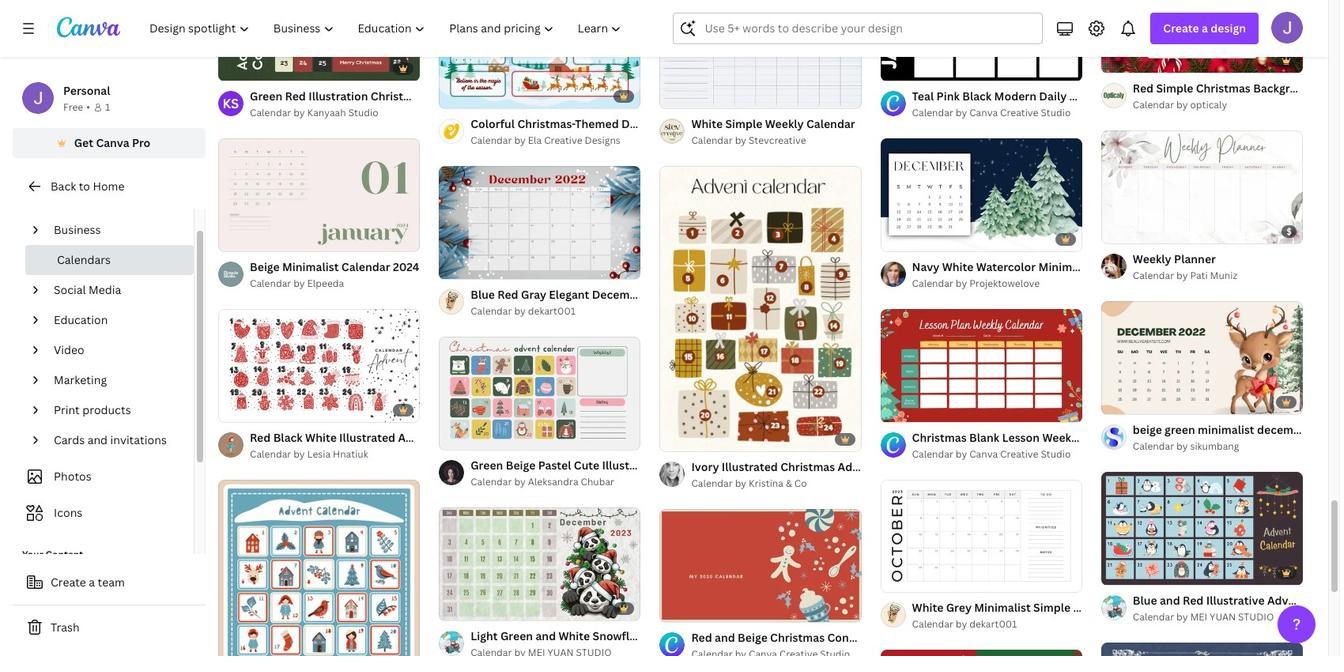 Task type: locate. For each thing, give the bounding box(es) containing it.
teal pink black modern daily calendar calendar by canva creative studio
[[912, 88, 1119, 119]]

calendar by ela creative designs link
[[471, 133, 641, 149]]

monthly inside blue red gray elegant december 2022 monthly calendar calendar by dekart001
[[679, 287, 725, 302]]

1
[[892, 61, 896, 73], [105, 100, 110, 114], [229, 233, 234, 244], [892, 574, 896, 586], [671, 603, 676, 615]]

calendar by dekart001 link
[[471, 303, 641, 319], [912, 617, 1083, 633]]

1 vertical spatial create
[[51, 575, 86, 590]]

december
[[622, 116, 678, 131], [1098, 259, 1154, 274], [592, 287, 648, 302]]

blue
[[471, 287, 495, 302], [1133, 593, 1158, 608]]

weekly planner calendar by pati muniz
[[1133, 251, 1238, 282]]

black right pink on the top right of the page
[[963, 88, 992, 103]]

dekart001 for minimalist
[[970, 618, 1017, 631]]

white grey minimalist simple october 2023 monthly calendar calendar by dekart001
[[912, 601, 1246, 631]]

december for navy white watercolor minimalist december calendar
[[1098, 259, 1154, 274]]

white up lesia
[[305, 430, 337, 445]]

1 vertical spatial a
[[89, 575, 95, 590]]

2023
[[1121, 601, 1147, 616]]

december for blue red gray elegant december 2022 monthly calendar
[[592, 287, 648, 302]]

calendar by canva creative studio link for lesson
[[912, 446, 1083, 462]]

1 horizontal spatial illustrated
[[722, 459, 778, 474]]

calendar by opticaly link
[[1133, 97, 1303, 113]]

advent for green red illustration christmas advent calendar
[[428, 89, 467, 104]]

beige green minimalist december calendar image
[[1102, 301, 1303, 414]]

2024 inside colorful christmas-themed december 2024 planner calendar calendar by ela creative designs
[[680, 116, 707, 131]]

ivory illustrated christmas advent calendar image
[[660, 166, 862, 451]]

and inside 'link'
[[715, 630, 735, 645]]

advent inside blue and red illustrative advent christ calendar by mei yuan studio
[[1268, 593, 1307, 608]]

1 horizontal spatial dekart001
[[970, 618, 1017, 631]]

calendar by stevcreative link
[[692, 133, 856, 149]]

by left mei
[[1177, 610, 1188, 624]]

2 horizontal spatial and
[[1160, 593, 1181, 608]]

and
[[87, 433, 108, 448], [1160, 593, 1181, 608], [715, 630, 735, 645]]

2 vertical spatial creative
[[1000, 447, 1039, 461]]

of for beige minimalist calendar 2024
[[236, 233, 245, 244]]

pati
[[1191, 269, 1208, 282]]

0 horizontal spatial simple
[[726, 116, 763, 131]]

icons link
[[22, 498, 184, 528]]

blue inside blue red gray elegant december 2022 monthly calendar calendar by dekart001
[[471, 287, 495, 302]]

0 horizontal spatial weekly
[[765, 116, 804, 131]]

calendar inside blue and red illustrative advent christ calendar by mei yuan studio
[[1133, 610, 1175, 624]]

simple
[[1157, 81, 1194, 96], [726, 116, 763, 131], [1034, 601, 1071, 616]]

christmas inside "christmas blank lesson weekly calendar calendar by canva creative studio"
[[912, 430, 967, 445]]

by
[[1177, 98, 1188, 111], [956, 106, 967, 119], [294, 106, 305, 120], [514, 134, 526, 147], [735, 134, 747, 147], [1177, 269, 1188, 282], [956, 277, 967, 290], [294, 277, 305, 290], [514, 304, 526, 318], [1177, 439, 1188, 453], [956, 447, 967, 461], [294, 448, 305, 461], [514, 475, 526, 488], [735, 477, 747, 490], [1177, 610, 1188, 624], [956, 618, 967, 631]]

create for create a design
[[1164, 21, 1200, 36]]

beige down 'red and beige christmas consumer/personal calendar' image
[[738, 630, 768, 645]]

and inside "link"
[[87, 433, 108, 448]]

calendar by dekart001 link for gray
[[471, 303, 641, 319]]

1 horizontal spatial monthly
[[1150, 601, 1195, 616]]

1 horizontal spatial 1 of 13
[[671, 603, 698, 615]]

beige minimalist calendar 2024 link
[[250, 259, 420, 276]]

creative inside "christmas blank lesson weekly calendar calendar by canva creative studio"
[[1000, 447, 1039, 461]]

media
[[89, 282, 121, 297]]

blue red gray elegant december 2022 monthly calendar image
[[439, 166, 641, 279]]

a inside 'create a team' button
[[89, 575, 95, 590]]

minimalist
[[1198, 422, 1255, 437]]

beige green minimalist december calen link
[[1133, 421, 1341, 439]]

kristina
[[749, 477, 784, 490]]

calendar by aleksandra chubar link
[[471, 474, 641, 490]]

0 vertical spatial 13
[[247, 233, 257, 244]]

blue right october
[[1133, 593, 1158, 608]]

simple inside "white grey minimalist simple october 2023 monthly calendar calendar by dekart001"
[[1034, 601, 1071, 616]]

aleksandra
[[528, 475, 579, 488]]

monthly inside "white grey minimalist simple october 2023 monthly calendar calendar by dekart001"
[[1150, 601, 1195, 616]]

team
[[98, 575, 125, 590]]

0 vertical spatial beige
[[250, 259, 280, 275]]

0 vertical spatial a
[[1202, 21, 1208, 36]]

projektowelove
[[970, 277, 1040, 290]]

planner
[[709, 116, 751, 131], [1174, 251, 1216, 266]]

0 horizontal spatial calendar by dekart001 link
[[471, 303, 641, 319]]

0 vertical spatial creative
[[1000, 106, 1039, 119]]

illustrated inside red black white illustrated advent calendar calendar by lesia hnatiuk
[[339, 430, 395, 445]]

0 vertical spatial black
[[963, 88, 992, 103]]

1 vertical spatial 1 of 13
[[671, 603, 698, 615]]

2 vertical spatial weekly
[[1043, 430, 1081, 445]]

0 horizontal spatial planner
[[709, 116, 751, 131]]

blue red cute winter illustration christmas advent calendar image
[[218, 480, 420, 656]]

red inside red black white illustrated advent calendar calendar by lesia hnatiuk
[[250, 430, 271, 445]]

stevcreative
[[749, 134, 806, 147]]

red black white illustrated advent calendar image
[[218, 309, 420, 423]]

1 vertical spatial creative
[[544, 134, 583, 147]]

simple inside white simple weekly calendar calendar by stevcreative
[[726, 116, 763, 131]]

1 horizontal spatial black
[[963, 88, 992, 103]]

1 horizontal spatial 13
[[689, 603, 698, 615]]

0 horizontal spatial black
[[273, 430, 303, 445]]

illustrated up kristina in the bottom right of the page
[[722, 459, 778, 474]]

1 vertical spatial 1 of 13 link
[[660, 509, 862, 622]]

1 vertical spatial 13
[[689, 603, 698, 615]]

calendar by elpeeda link
[[250, 276, 420, 292]]

blue left gray
[[471, 287, 495, 302]]

1 vertical spatial planner
[[1174, 251, 1216, 266]]

1 horizontal spatial simple
[[1034, 601, 1071, 616]]

1 of 13 for red and beige christmas consumer/personal calendar
[[671, 603, 698, 615]]

red and beige christmas consumer/personal calendar image
[[660, 509, 862, 622]]

dekart001 inside "white grey minimalist simple october 2023 monthly calendar calendar by dekart001"
[[970, 618, 1017, 631]]

1 vertical spatial blue
[[1133, 593, 1158, 608]]

1 vertical spatial simple
[[726, 116, 763, 131]]

2 vertical spatial simple
[[1034, 601, 1071, 616]]

by down gray
[[514, 304, 526, 318]]

0 horizontal spatial beige
[[250, 259, 280, 275]]

studio down daily
[[1041, 106, 1071, 119]]

white right navy
[[942, 259, 974, 274]]

1 vertical spatial calendar by dekart001 link
[[912, 617, 1083, 633]]

white up calendar by stevcreative link
[[692, 116, 723, 131]]

planner up pati
[[1174, 251, 1216, 266]]

calendar by kanyaah studio link
[[250, 105, 420, 121]]

1 horizontal spatial blue
[[1133, 593, 1158, 608]]

2 horizontal spatial weekly
[[1133, 251, 1172, 266]]

teal pink black modern daily calendar link
[[912, 88, 1119, 105]]

education link
[[47, 305, 184, 335]]

0 horizontal spatial and
[[87, 433, 108, 448]]

calendar by projektowelove link
[[912, 276, 1083, 292]]

by inside "christmas blank lesson weekly calendar calendar by canva creative studio"
[[956, 447, 967, 461]]

kanyaah studio image
[[218, 91, 244, 116]]

canva inside "christmas blank lesson weekly calendar calendar by canva creative studio"
[[970, 447, 998, 461]]

None search field
[[673, 13, 1043, 44]]

calendar by canva creative studio link down modern
[[912, 105, 1083, 121]]

and inside blue and red illustrative advent christ calendar by mei yuan studio
[[1160, 593, 1181, 608]]

1 horizontal spatial create
[[1164, 21, 1200, 36]]

create a team
[[51, 575, 125, 590]]

0 vertical spatial weekly
[[765, 116, 804, 131]]

0 vertical spatial and
[[87, 433, 108, 448]]

studio down christmas blank lesson weekly calendar link
[[1041, 447, 1071, 461]]

by down grey on the right bottom
[[956, 618, 967, 631]]

a inside create a design dropdown button
[[1202, 21, 1208, 36]]

1 vertical spatial weekly
[[1133, 251, 1172, 266]]

white simple weekly calendar image
[[660, 0, 862, 108]]

create a design
[[1164, 21, 1246, 36]]

0 horizontal spatial monthly
[[679, 287, 725, 302]]

calendar inside 'link'
[[937, 630, 985, 645]]

october
[[1074, 601, 1118, 616]]

advent inside the green red illustration christmas advent calendar calendar by kanyaah studio
[[428, 89, 467, 104]]

planner inside colorful christmas-themed december 2024 planner calendar calendar by ela creative designs
[[709, 116, 751, 131]]

blue and red illustrative advent christ link
[[1133, 592, 1341, 609]]

0 vertical spatial calendar by canva creative studio link
[[912, 105, 1083, 121]]

by down green
[[1177, 439, 1188, 453]]

december inside blue red gray elegant december 2022 monthly calendar calendar by dekart001
[[592, 287, 648, 302]]

calen
[[1315, 422, 1341, 437]]

1 vertical spatial dekart001
[[970, 618, 1017, 631]]

illustrated up hnatiuk on the bottom
[[339, 430, 395, 445]]

blue inside blue and red illustrative advent christ calendar by mei yuan studio
[[1133, 593, 1158, 608]]

1 horizontal spatial calendar by dekart001 link
[[912, 617, 1083, 633]]

by left projektowelove
[[956, 277, 967, 290]]

0 horizontal spatial illustrated
[[339, 430, 395, 445]]

2 vertical spatial canva
[[970, 447, 998, 461]]

dekart001 down elegant
[[528, 304, 576, 318]]

dekart001 inside blue red gray elegant december 2022 monthly calendar calendar by dekart001
[[528, 304, 576, 318]]

creative down teal pink black modern daily calendar 'link' in the right of the page
[[1000, 106, 1039, 119]]

1 for beige minimalist calendar 2024
[[229, 233, 234, 244]]

by left kanyaah
[[294, 106, 305, 120]]

green and red illustrated christmas december 2022 calendar image
[[881, 650, 1083, 656]]

monthly
[[679, 287, 725, 302], [1150, 601, 1195, 616]]

•
[[86, 100, 90, 114]]

monthly for 2023
[[1150, 601, 1195, 616]]

design
[[1211, 21, 1246, 36]]

by left opticaly
[[1177, 98, 1188, 111]]

0 horizontal spatial 1 of 13
[[229, 233, 257, 244]]

1 vertical spatial beige
[[738, 630, 768, 645]]

christmas
[[1196, 81, 1251, 96], [371, 89, 425, 104], [912, 430, 967, 445], [781, 459, 835, 474], [770, 630, 825, 645]]

hnatiuk
[[333, 448, 368, 461]]

1 vertical spatial calendar by canva creative studio link
[[912, 446, 1083, 462]]

minimalist up elpeeda
[[282, 259, 339, 275]]

1 horizontal spatial planner
[[1174, 251, 1216, 266]]

to
[[79, 179, 90, 194]]

white simple weekly calendar calendar by stevcreative
[[692, 116, 856, 147]]

dekart001 for gray
[[528, 304, 576, 318]]

1 of 13
[[229, 233, 257, 244], [671, 603, 698, 615]]

white inside "white grey minimalist simple october 2023 monthly calendar calendar by dekart001"
[[912, 601, 944, 616]]

calendar inside beige green minimalist december calen calendar by sikumbang
[[1133, 439, 1175, 453]]

1 calendar by canva creative studio link from the top
[[912, 105, 1083, 121]]

invitations
[[110, 433, 167, 448]]

calendar by canva creative studio link down blank
[[912, 446, 1083, 462]]

1 of 13 link
[[218, 138, 420, 252], [660, 509, 862, 622]]

blue red gray elegant december 2022 monthly calendar calendar by dekart001
[[471, 287, 776, 318]]

simple up calendar by stevcreative link
[[726, 116, 763, 131]]

create
[[1164, 21, 1200, 36], [51, 575, 86, 590]]

1 vertical spatial black
[[273, 430, 303, 445]]

white inside navy white watercolor minimalist december calendar calendar by projektowelove
[[942, 259, 974, 274]]

0 vertical spatial create
[[1164, 21, 1200, 36]]

creative down christmas blank lesson weekly calendar link
[[1000, 447, 1039, 461]]

monthly right the 2023
[[1150, 601, 1195, 616]]

create down content
[[51, 575, 86, 590]]

0 horizontal spatial 1 of 13 link
[[218, 138, 420, 252]]

canva down teal pink black modern daily calendar 'link' in the right of the page
[[970, 106, 998, 119]]

beige inside beige minimalist calendar 2024 calendar by elpeeda
[[250, 259, 280, 275]]

1 horizontal spatial beige
[[738, 630, 768, 645]]

calendar by dekart001 link up green and red illustrated christmas december 2022 calendar image
[[912, 617, 1083, 633]]

by left lesia
[[294, 448, 305, 461]]

studio inside teal pink black modern daily calendar calendar by canva creative studio
[[1041, 106, 1071, 119]]

weekly inside white simple weekly calendar calendar by stevcreative
[[765, 116, 804, 131]]

0 vertical spatial simple
[[1157, 81, 1194, 96]]

colorful christmas-themed december 2024 planner calendar image
[[439, 0, 641, 108]]

weekly up 'calendar by pati muniz' link
[[1133, 251, 1172, 266]]

planner up calendar by stevcreative link
[[709, 116, 751, 131]]

weekly up stevcreative
[[765, 116, 804, 131]]

cards and invitations link
[[47, 425, 184, 456]]

by left ela
[[514, 134, 526, 147]]

2 horizontal spatial simple
[[1157, 81, 1194, 96]]

by inside white simple weekly calendar calendar by stevcreative
[[735, 134, 747, 147]]

december
[[1258, 422, 1312, 437]]

1 horizontal spatial a
[[1202, 21, 1208, 36]]

dec
[[1321, 81, 1341, 96]]

1 horizontal spatial minimalist
[[975, 601, 1031, 616]]

1 for white grey minimalist simple october 2023 monthly calendar
[[892, 574, 896, 586]]

by down christmas blank lesson weekly calendar link
[[956, 447, 967, 461]]

calendar by kristina & co link
[[692, 476, 862, 492]]

video
[[54, 342, 84, 357]]

cards and invitations
[[54, 433, 167, 448]]

0 vertical spatial dekart001
[[528, 304, 576, 318]]

personal
[[63, 83, 110, 98]]

december inside navy white watercolor minimalist december calendar calendar by projektowelove
[[1098, 259, 1154, 274]]

red and beige christmas consumer/personal calendar
[[692, 630, 985, 645]]

canva down blank
[[970, 447, 998, 461]]

green red illustration christmas advent calendar link
[[250, 88, 519, 105]]

1 of 13 link for red and beige christmas consumer/personal calendar
[[660, 509, 862, 622]]

grey
[[946, 601, 972, 616]]

colorful
[[471, 116, 515, 131]]

0 vertical spatial calendar by dekart001 link
[[471, 303, 641, 319]]

by left elpeeda
[[294, 277, 305, 290]]

by inside beige green minimalist december calen calendar by sikumbang
[[1177, 439, 1188, 453]]

creative
[[1000, 106, 1039, 119], [544, 134, 583, 147], [1000, 447, 1039, 461]]

studio inside the green red illustration christmas advent calendar calendar by kanyaah studio
[[349, 106, 379, 120]]

1 horizontal spatial 2024
[[680, 116, 707, 131]]

0 vertical spatial 1 of 13
[[229, 233, 257, 244]]

by inside red black white illustrated advent calendar calendar by lesia hnatiuk
[[294, 448, 305, 461]]

dekart001 up green and red illustrated christmas december 2022 calendar image
[[970, 618, 1017, 631]]

red inside 'link'
[[692, 630, 712, 645]]

calendar
[[1070, 88, 1119, 103], [470, 89, 519, 104], [1133, 98, 1175, 111], [912, 106, 954, 119], [250, 106, 291, 120], [754, 116, 803, 131], [807, 116, 856, 131], [471, 134, 512, 147], [692, 134, 733, 147], [1157, 259, 1206, 274], [342, 259, 390, 275], [1133, 269, 1175, 282], [912, 277, 954, 290], [250, 277, 291, 290], [727, 287, 776, 302], [471, 304, 512, 318], [1084, 430, 1133, 445], [440, 430, 489, 445], [1133, 439, 1175, 453], [912, 447, 954, 461], [250, 448, 291, 461], [880, 459, 928, 474], [471, 475, 512, 488], [692, 477, 733, 490], [1198, 601, 1246, 616], [1133, 610, 1175, 624], [912, 618, 954, 631], [937, 630, 985, 645]]

0 horizontal spatial dekart001
[[528, 304, 576, 318]]

kanyaah studio element
[[218, 91, 244, 116]]

white grey minimalist simple october 2023 monthly calendar link
[[912, 600, 1246, 617]]

1 horizontal spatial 1 of 13 link
[[660, 509, 862, 622]]

0 vertical spatial canva
[[970, 106, 998, 119]]

create inside button
[[51, 575, 86, 590]]

2 horizontal spatial minimalist
[[1039, 259, 1095, 274]]

beige
[[1133, 422, 1162, 437]]

weekly
[[765, 116, 804, 131], [1133, 251, 1172, 266], [1043, 430, 1081, 445]]

create left design
[[1164, 21, 1200, 36]]

beige green minimalist december calen calendar by sikumbang
[[1133, 422, 1341, 453]]

0 horizontal spatial 2024
[[393, 259, 420, 275]]

2 vertical spatial and
[[715, 630, 735, 645]]

beige
[[250, 259, 280, 275], [738, 630, 768, 645]]

a
[[1202, 21, 1208, 36], [89, 575, 95, 590]]

a left design
[[1202, 21, 1208, 36]]

white
[[692, 116, 723, 131], [942, 259, 974, 274], [305, 430, 337, 445], [912, 601, 944, 616]]

black up 'calendar by lesia hnatiuk' link on the left of page
[[273, 430, 303, 445]]

a left team
[[89, 575, 95, 590]]

icons
[[54, 505, 82, 520]]

1 vertical spatial and
[[1160, 593, 1181, 608]]

1 of 13 link for beige minimalist calendar 2024
[[218, 138, 420, 252]]

1 vertical spatial monthly
[[1150, 601, 1195, 616]]

create inside dropdown button
[[1164, 21, 1200, 36]]

0 vertical spatial planner
[[709, 116, 751, 131]]

simple inside red simple christmas background dec calendar by opticaly
[[1157, 81, 1194, 96]]

weekly right lesson
[[1043, 430, 1081, 445]]

and for blue
[[1160, 593, 1181, 608]]

1 of 12 link
[[881, 0, 1083, 81]]

0 horizontal spatial blue
[[471, 287, 495, 302]]

2 calendar by canva creative studio link from the top
[[912, 446, 1083, 462]]

2024
[[680, 116, 707, 131], [393, 259, 420, 275]]

simple up opticaly
[[1157, 81, 1194, 96]]

minimalist inside beige minimalist calendar 2024 calendar by elpeeda
[[282, 259, 339, 275]]

0 vertical spatial monthly
[[679, 287, 725, 302]]

colorful christmas-themed december 2024 planner calendar calendar by ela creative designs
[[471, 116, 803, 147]]

illustrative
[[1207, 593, 1265, 608]]

white inside red black white illustrated advent calendar calendar by lesia hnatiuk
[[305, 430, 337, 445]]

0 horizontal spatial 13
[[247, 233, 257, 244]]

0 horizontal spatial a
[[89, 575, 95, 590]]

calendar by dekart001 link down elegant
[[471, 303, 641, 319]]

by down weekly planner "link"
[[1177, 269, 1188, 282]]

1 vertical spatial december
[[1098, 259, 1154, 274]]

0 vertical spatial blue
[[471, 287, 495, 302]]

monthly for 2022
[[679, 287, 725, 302]]

simple left october
[[1034, 601, 1071, 616]]

by down white simple weekly calendar "link"
[[735, 134, 747, 147]]

black
[[963, 88, 992, 103], [273, 430, 303, 445]]

studio down green red illustration christmas advent calendar link
[[349, 106, 379, 120]]

canva left pro
[[96, 135, 129, 150]]

green beige pastel cute illustrative christmas advent calendar image
[[439, 336, 641, 450]]

minimalist right grey on the right bottom
[[975, 601, 1031, 616]]

0 vertical spatial december
[[622, 116, 678, 131]]

1 vertical spatial 2024
[[393, 259, 420, 275]]

by inside navy white watercolor minimalist december calendar calendar by projektowelove
[[956, 277, 967, 290]]

calendar by sikumbang link
[[1133, 439, 1303, 454]]

planner inside weekly planner calendar by pati muniz
[[1174, 251, 1216, 266]]

0 vertical spatial 1 of 13 link
[[218, 138, 420, 252]]

1 vertical spatial canva
[[96, 135, 129, 150]]

1 horizontal spatial weekly
[[1043, 430, 1081, 445]]

creative down 'christmas-'
[[544, 134, 583, 147]]

advent inside red black white illustrated advent calendar calendar by lesia hnatiuk
[[398, 430, 437, 445]]

monthly right 2022
[[679, 287, 725, 302]]

0 vertical spatial illustrated
[[339, 430, 395, 445]]

black inside red black white illustrated advent calendar calendar by lesia hnatiuk
[[273, 430, 303, 445]]

0 vertical spatial 2024
[[680, 116, 707, 131]]

weekly inside "christmas blank lesson weekly calendar calendar by canva creative studio"
[[1043, 430, 1081, 445]]

by down pink on the top right of the page
[[956, 106, 967, 119]]

0 horizontal spatial minimalist
[[282, 259, 339, 275]]

white left grey on the right bottom
[[912, 601, 944, 616]]

advent inside ivory illustrated christmas advent calendar calendar by kristina & co
[[838, 459, 877, 474]]

create for create a team
[[51, 575, 86, 590]]

2 vertical spatial december
[[592, 287, 648, 302]]

by inside ivory illustrated christmas advent calendar calendar by kristina & co
[[735, 477, 747, 490]]

by left kristina in the bottom right of the page
[[735, 477, 747, 490]]

1 horizontal spatial and
[[715, 630, 735, 645]]

1 vertical spatial illustrated
[[722, 459, 778, 474]]

0 horizontal spatial create
[[51, 575, 86, 590]]

studio inside "christmas blank lesson weekly calendar calendar by canva creative studio"
[[1041, 447, 1071, 461]]

beige up calendar by elpeeda link
[[250, 259, 280, 275]]

green red illustration christmas advent calendar calendar by kanyaah studio
[[250, 89, 519, 120]]

ivory illustrated christmas advent calendar link
[[692, 459, 928, 476]]

canva inside button
[[96, 135, 129, 150]]

minimalist right watercolor
[[1039, 259, 1095, 274]]



Task type: vqa. For each thing, say whether or not it's contained in the screenshot.


Task type: describe. For each thing, give the bounding box(es) containing it.
$
[[1287, 225, 1292, 237]]

beige inside 'link'
[[738, 630, 768, 645]]

teal pink black modern daily calendar image
[[881, 0, 1083, 81]]

consumer/personal
[[828, 630, 934, 645]]

creative inside teal pink black modern daily calendar calendar by canva creative studio
[[1000, 106, 1039, 119]]

calendar by dekart001 link for minimalist
[[912, 617, 1083, 633]]

ks link
[[218, 91, 244, 116]]

sikumbang
[[1191, 439, 1240, 453]]

by inside teal pink black modern daily calendar calendar by canva creative studio
[[956, 106, 967, 119]]

marketing
[[54, 373, 107, 388]]

of for red and beige christmas consumer/personal calendar
[[678, 603, 686, 615]]

2022
[[651, 287, 677, 302]]

1 of 2 link
[[881, 479, 1083, 593]]

christ
[[1309, 593, 1341, 608]]

dark blue vintage christmas advent calendar image
[[1102, 643, 1303, 656]]

mei
[[1191, 610, 1208, 624]]

december inside colorful christmas-themed december 2024 planner calendar calendar by ela creative designs
[[622, 116, 678, 131]]

Search search field
[[705, 13, 1033, 43]]

create a team button
[[13, 567, 206, 599]]

by inside the green red illustration christmas advent calendar calendar by kanyaah studio
[[294, 106, 305, 120]]

ivory illustrated christmas advent calendar calendar by kristina & co
[[692, 459, 928, 490]]

calendar by canva creative studio link for black
[[912, 105, 1083, 121]]

blue and red illustrative advent christ calendar by mei yuan studio
[[1133, 593, 1341, 624]]

13 for red and beige christmas consumer/personal calendar
[[689, 603, 698, 615]]

advent for red black white illustrated advent calendar
[[398, 430, 437, 445]]

opticaly
[[1191, 98, 1228, 111]]

yuan
[[1210, 610, 1236, 624]]

by left aleksandra
[[514, 475, 526, 488]]

2
[[909, 574, 914, 586]]

get canva pro
[[74, 135, 151, 150]]

creative inside colorful christmas-themed december 2024 planner calendar calendar by ela creative designs
[[544, 134, 583, 147]]

canva inside teal pink black modern daily calendar calendar by canva creative studio
[[970, 106, 998, 119]]

by inside beige minimalist calendar 2024 calendar by elpeeda
[[294, 277, 305, 290]]

red simple christmas background december 2022 calendar image
[[1102, 0, 1303, 73]]

white inside white simple weekly calendar calendar by stevcreative
[[692, 116, 723, 131]]

by inside red simple christmas background dec calendar by opticaly
[[1177, 98, 1188, 111]]

weekly inside weekly planner calendar by pati muniz
[[1133, 251, 1172, 266]]

simple for red
[[1157, 81, 1194, 96]]

a for team
[[89, 575, 95, 590]]

colorful christmas-themed december 2024 planner calendar link
[[471, 115, 803, 133]]

top level navigation element
[[139, 13, 635, 44]]

13 for beige minimalist calendar 2024
[[247, 233, 257, 244]]

trash
[[51, 620, 80, 635]]

co
[[795, 477, 807, 490]]

&
[[786, 477, 792, 490]]

navy white watercolor minimalist december calendar link
[[912, 258, 1206, 276]]

get canva pro button
[[13, 128, 206, 158]]

chubar
[[581, 475, 615, 488]]

calendar inside red simple christmas background dec calendar by opticaly
[[1133, 98, 1175, 111]]

pink
[[937, 88, 960, 103]]

back
[[51, 179, 76, 194]]

navy white watercolor minimalist december calendar calendar by projektowelove
[[912, 259, 1206, 290]]

white simple weekly calendar link
[[692, 115, 856, 133]]

red simple christmas background dec calendar by opticaly
[[1133, 81, 1341, 111]]

watercolor
[[977, 259, 1036, 274]]

simple for white
[[726, 116, 763, 131]]

1 of 13 for beige minimalist calendar 2024
[[229, 233, 257, 244]]

free
[[63, 100, 83, 114]]

navy white watercolor minimalist december calendar image
[[881, 138, 1083, 251]]

back to home link
[[13, 171, 206, 202]]

christmas inside ivory illustrated christmas advent calendar calendar by kristina & co
[[781, 459, 835, 474]]

christmas inside red and beige christmas consumer/personal calendar 'link'
[[770, 630, 825, 645]]

elegant
[[549, 287, 590, 302]]

black inside teal pink black modern daily calendar calendar by canva creative studio
[[963, 88, 992, 103]]

daily
[[1039, 88, 1067, 103]]

marketing link
[[47, 365, 184, 395]]

studio
[[1239, 610, 1274, 624]]

red inside blue red gray elegant december 2022 monthly calendar calendar by dekart001
[[498, 287, 519, 302]]

social media
[[54, 282, 121, 297]]

by inside colorful christmas-themed december 2024 planner calendar calendar by ela creative designs
[[514, 134, 526, 147]]

gray
[[521, 287, 546, 302]]

by inside blue red gray elegant december 2022 monthly calendar calendar by dekart001
[[514, 304, 526, 318]]

back to home
[[51, 179, 125, 194]]

studio for christmas blank lesson weekly calendar
[[1041, 447, 1071, 461]]

home
[[93, 179, 125, 194]]

designs
[[585, 134, 621, 147]]

create a design button
[[1151, 13, 1259, 44]]

12
[[909, 61, 919, 73]]

video link
[[47, 335, 184, 365]]

studio for green red illustration christmas advent calendar
[[349, 106, 379, 120]]

a for design
[[1202, 21, 1208, 36]]

green red illustration christmas advent calendar image
[[218, 0, 420, 81]]

ivory
[[692, 459, 719, 474]]

1 of 2
[[892, 574, 914, 586]]

jacob simon image
[[1272, 12, 1303, 43]]

education
[[54, 312, 108, 327]]

background
[[1254, 81, 1318, 96]]

and for cards
[[87, 433, 108, 448]]

calendar by pati muniz link
[[1133, 268, 1238, 284]]

christmas inside red simple christmas background dec calendar by opticaly
[[1196, 81, 1251, 96]]

photos
[[54, 469, 92, 484]]

of for white grey minimalist simple october 2023 monthly calendar
[[898, 574, 907, 586]]

by inside weekly planner calendar by pati muniz
[[1177, 269, 1188, 282]]

weekly planner link
[[1133, 250, 1238, 268]]

muniz
[[1211, 269, 1238, 282]]

advent for blue and red illustrative advent christ
[[1268, 593, 1307, 608]]

red inside red simple christmas background dec calendar by opticaly
[[1133, 81, 1154, 96]]

red inside blue and red illustrative advent christ calendar by mei yuan studio
[[1183, 593, 1204, 608]]

blue and red illustrative advent christmas calendar image
[[1102, 472, 1303, 585]]

blue for blue red gray elegant december 2022 monthly calendar
[[471, 287, 495, 302]]

print products link
[[47, 395, 184, 425]]

minimalist inside navy white watercolor minimalist december calendar calendar by projektowelove
[[1039, 259, 1095, 274]]

christmas-
[[518, 116, 575, 131]]

lesson
[[1002, 430, 1040, 445]]

your content
[[22, 548, 83, 562]]

calendar inside weekly planner calendar by pati muniz
[[1133, 269, 1175, 282]]

trash link
[[13, 612, 206, 644]]

light green and white snowflakes december 2023 winter calendar image
[[439, 507, 641, 621]]

weekly planner image
[[1102, 130, 1303, 244]]

kanyaah
[[307, 106, 346, 120]]

social media link
[[47, 275, 184, 305]]

illustrated inside ivory illustrated christmas advent calendar calendar by kristina & co
[[722, 459, 778, 474]]

green
[[250, 89, 283, 104]]

by inside blue and red illustrative advent christ calendar by mei yuan studio
[[1177, 610, 1188, 624]]

red inside the green red illustration christmas advent calendar calendar by kanyaah studio
[[285, 89, 306, 104]]

print
[[54, 403, 80, 418]]

red black white illustrated advent calendar link
[[250, 429, 489, 447]]

navy
[[912, 259, 940, 274]]

products
[[82, 403, 131, 418]]

get
[[74, 135, 93, 150]]

christmas blank lesson weekly calendar image
[[881, 309, 1083, 422]]

green
[[1165, 422, 1196, 437]]

ela
[[528, 134, 542, 147]]

red and beige christmas consumer/personal calendar link
[[692, 629, 985, 647]]

by inside "white grey minimalist simple october 2023 monthly calendar calendar by dekart001"
[[956, 618, 967, 631]]

2024 inside beige minimalist calendar 2024 calendar by elpeeda
[[393, 259, 420, 275]]

beige minimalist calendar 2024 calendar by elpeeda
[[250, 259, 420, 290]]

red black white illustrated advent calendar calendar by lesia hnatiuk
[[250, 430, 489, 461]]

blue for blue and red illustrative advent christ
[[1133, 593, 1158, 608]]

your
[[22, 548, 43, 562]]

social
[[54, 282, 86, 297]]

photos link
[[22, 462, 184, 492]]

white grey minimalist simple october 2023 monthly calendar image
[[881, 479, 1083, 593]]

teal
[[912, 88, 934, 103]]

beige minimalist calendar 2024 image
[[218, 138, 420, 252]]

1 for red and beige christmas consumer/personal calendar
[[671, 603, 676, 615]]

1 of 12
[[892, 61, 919, 73]]

minimalist inside "white grey minimalist simple october 2023 monthly calendar calendar by dekart001"
[[975, 601, 1031, 616]]

calendar by lesia hnatiuk link
[[250, 447, 420, 463]]

illustration
[[309, 89, 368, 104]]

content
[[46, 548, 83, 562]]

christmas inside the green red illustration christmas advent calendar calendar by kanyaah studio
[[371, 89, 425, 104]]

and for red
[[715, 630, 735, 645]]



